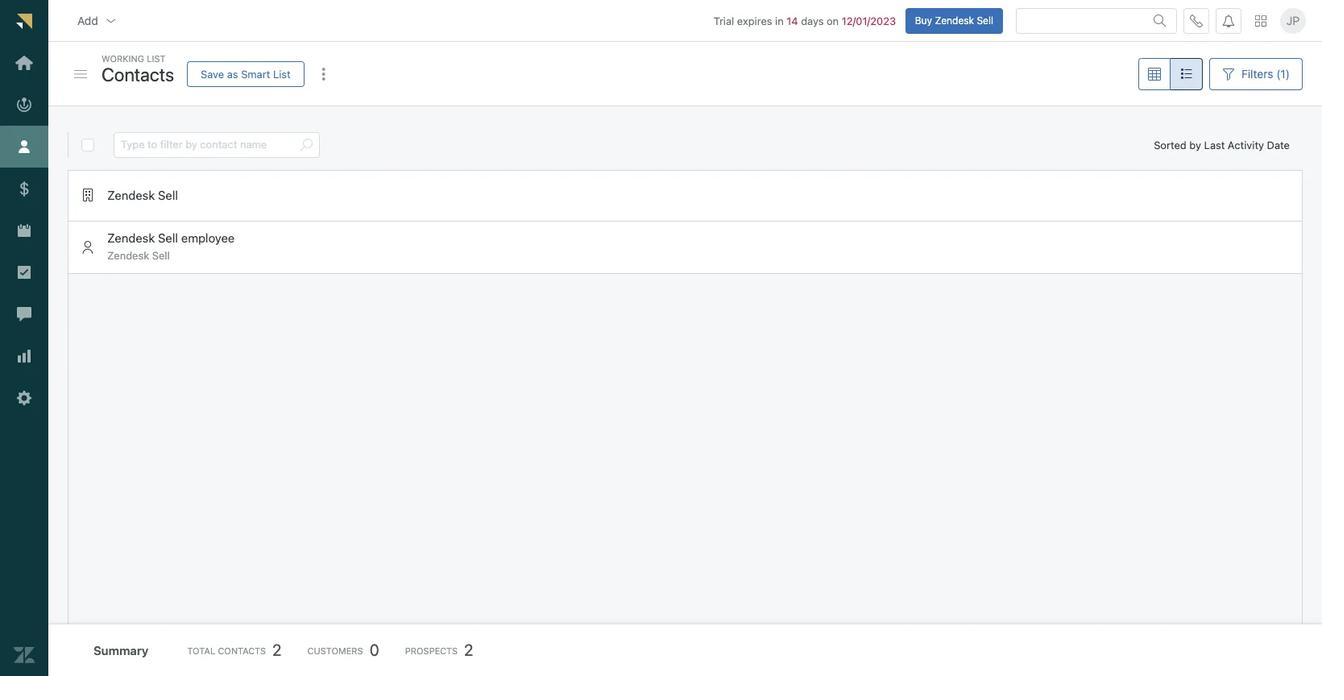 Task type: vqa. For each thing, say whether or not it's contained in the screenshot.
17 inside ‭WHICH TOPICS SHOULD I ADD TO MY COMMUNITY?‬ COMMUNITY > GENERAL DISCUSSION LAST EDITED 17 MIN AGO
no



Task type: describe. For each thing, give the bounding box(es) containing it.
add
[[77, 13, 98, 27]]

summary
[[94, 643, 149, 658]]

zendesk sell
[[107, 188, 178, 202]]

12/01/2023
[[842, 14, 896, 27]]

bell image
[[1223, 14, 1236, 27]]

by
[[1190, 138, 1202, 151]]

list inside working list contacts
[[147, 53, 166, 64]]

Type to filter by contact name field
[[121, 133, 293, 157]]

2 2 from the left
[[464, 641, 474, 659]]

save
[[201, 67, 224, 80]]

total
[[187, 645, 215, 656]]

add button
[[64, 5, 130, 37]]

in
[[776, 14, 784, 27]]

sell inside button
[[977, 14, 994, 26]]

sorted
[[1155, 138, 1187, 151]]

chevron down image
[[105, 14, 118, 27]]

1 vertical spatial search image
[[300, 139, 313, 152]]

smart
[[241, 67, 270, 80]]

calls image
[[1191, 14, 1204, 27]]

filters
[[1242, 67, 1274, 81]]

14
[[787, 14, 799, 27]]

overflow vertical fill image
[[317, 68, 330, 81]]

on
[[827, 14, 839, 27]]

zendesk sell employee zendesk sell
[[107, 231, 235, 262]]

save as smart list
[[201, 67, 291, 80]]

employee
[[181, 231, 235, 245]]

1 2 from the left
[[273, 641, 282, 659]]

zendesk products image
[[1256, 15, 1267, 26]]

contacts image
[[81, 241, 94, 254]]

building image
[[81, 189, 94, 202]]

as
[[227, 67, 238, 80]]

last
[[1205, 138, 1226, 151]]

trial expires in 14 days on 12/01/2023
[[714, 14, 896, 27]]



Task type: locate. For each thing, give the bounding box(es) containing it.
zendesk sell employee link
[[107, 231, 235, 246]]

list right the smart at the left top of page
[[273, 67, 291, 80]]

0
[[370, 641, 379, 659]]

working list contacts
[[102, 53, 174, 85]]

buy zendesk sell
[[915, 14, 994, 26]]

customers
[[308, 645, 363, 656]]

sell left employee
[[158, 231, 178, 245]]

0 vertical spatial contacts
[[102, 63, 174, 85]]

search image
[[1154, 14, 1167, 27], [300, 139, 313, 152]]

zendesk sell link down zendesk sell employee link
[[107, 249, 170, 264]]

list right working
[[147, 53, 166, 64]]

0 horizontal spatial search image
[[300, 139, 313, 152]]

sell right buy
[[977, 14, 994, 26]]

sell
[[977, 14, 994, 26], [158, 188, 178, 202], [158, 231, 178, 245], [152, 249, 170, 262]]

contacts
[[102, 63, 174, 85], [218, 645, 266, 656]]

contacts right total
[[218, 645, 266, 656]]

zendesk inside button
[[935, 14, 975, 26]]

1 horizontal spatial list
[[273, 67, 291, 80]]

(1)
[[1277, 67, 1291, 81]]

list inside button
[[273, 67, 291, 80]]

zendesk image
[[14, 645, 35, 666]]

customers 0
[[308, 641, 379, 659]]

sorted by last activity date
[[1155, 138, 1291, 151]]

zendesk sell link up zendesk sell employee link
[[107, 188, 178, 203]]

1 vertical spatial list
[[273, 67, 291, 80]]

save as smart list button
[[187, 61, 304, 87]]

sell down zendesk sell employee link
[[152, 249, 170, 262]]

list
[[147, 53, 166, 64], [273, 67, 291, 80]]

zendesk
[[935, 14, 975, 26], [107, 188, 155, 202], [107, 231, 155, 245], [107, 249, 149, 262]]

0 horizontal spatial contacts
[[102, 63, 174, 85]]

2 left customers at the left of the page
[[273, 641, 282, 659]]

buy zendesk sell button
[[906, 8, 1004, 34]]

1 vertical spatial contacts
[[218, 645, 266, 656]]

2 right prospects
[[464, 641, 474, 659]]

activity
[[1228, 138, 1265, 151]]

contacts right handler icon
[[102, 63, 174, 85]]

contacts inside total contacts 2
[[218, 645, 266, 656]]

days
[[801, 14, 824, 27]]

1 horizontal spatial contacts
[[218, 645, 266, 656]]

1 horizontal spatial search image
[[1154, 14, 1167, 27]]

0 vertical spatial zendesk sell link
[[107, 188, 178, 203]]

1 horizontal spatial 2
[[464, 641, 474, 659]]

prospects
[[405, 645, 458, 656]]

0 horizontal spatial list
[[147, 53, 166, 64]]

2 zendesk sell link from the top
[[107, 249, 170, 264]]

0 horizontal spatial 2
[[273, 641, 282, 659]]

trial
[[714, 14, 735, 27]]

zendesk sell link
[[107, 188, 178, 203], [107, 249, 170, 264]]

1 zendesk sell link from the top
[[107, 188, 178, 203]]

jp button
[[1281, 8, 1307, 34]]

0 vertical spatial list
[[147, 53, 166, 64]]

filters (1) button
[[1210, 58, 1304, 90]]

2
[[273, 641, 282, 659], [464, 641, 474, 659]]

jp
[[1287, 14, 1301, 27]]

1 vertical spatial zendesk sell link
[[107, 249, 170, 264]]

working
[[102, 53, 144, 64]]

filters (1)
[[1242, 67, 1291, 81]]

sell up zendesk sell employee link
[[158, 188, 178, 202]]

total contacts 2
[[187, 641, 282, 659]]

0 vertical spatial search image
[[1154, 14, 1167, 27]]

buy
[[915, 14, 933, 26]]

prospects 2
[[405, 641, 474, 659]]

handler image
[[74, 70, 87, 78]]

date
[[1268, 138, 1291, 151]]

expires
[[738, 14, 773, 27]]



